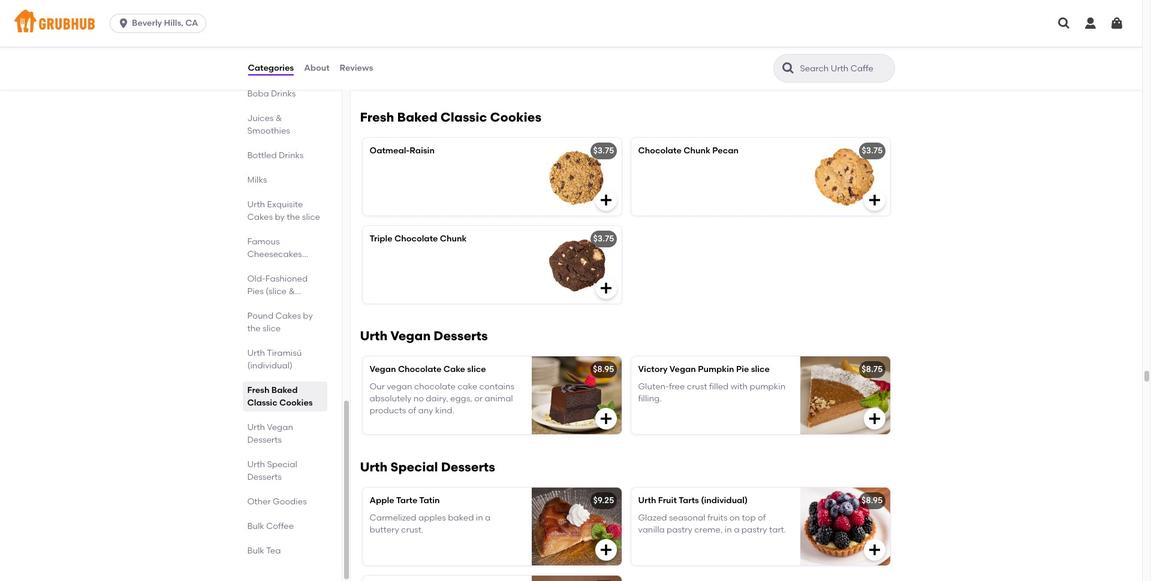 Task type: vqa. For each thing, say whether or not it's contained in the screenshot.
Pumpkin
yes



Task type: describe. For each thing, give the bounding box(es) containing it.
beverly
[[132, 18, 162, 28]]

search icon image
[[781, 61, 796, 76]]

urth tiramisú (individual)
[[247, 349, 302, 371]]

in for a
[[476, 513, 483, 523]]

tea
[[698, 32, 712, 42]]

svg image inside beverly hills, ca button
[[118, 17, 130, 29]]

crust.
[[401, 525, 424, 536]]

old-
[[247, 274, 266, 284]]

on
[[730, 513, 740, 523]]

cheese
[[728, 56, 757, 66]]

slice right pie
[[751, 365, 770, 375]]

urth inside urth vegan desserts
[[247, 423, 265, 433]]

italia™
[[370, 44, 395, 54]]

matcha
[[639, 32, 670, 42]]

ladyfinger
[[745, 32, 786, 42]]

1 urth special desserts from the left
[[247, 460, 297, 483]]

cheese.
[[370, 68, 401, 78]]

carmelized apples baked in a buttery crust.
[[370, 513, 491, 536]]

other
[[247, 497, 271, 507]]

urth inside "urth special desserts"
[[247, 460, 265, 470]]

$3.75 for oatmeal-raisin
[[593, 146, 615, 156]]

2 urth special desserts from the left
[[360, 460, 495, 475]]

oatmeal-raisin
[[370, 146, 435, 156]]

vegan chocolate cake slice
[[370, 365, 486, 375]]

kind.
[[435, 406, 455, 416]]

cookies inside ladyfinger cookies soaked in urth italia™ espresso combined with espresso flavored mascarpone cheese.
[[415, 32, 446, 42]]

svg image for chocolate chunk pecan image
[[868, 193, 882, 208]]

creme,
[[695, 525, 723, 536]]

animal
[[485, 394, 513, 404]]

individual)
[[247, 299, 290, 310]]

tarte
[[396, 496, 418, 506]]

1 horizontal spatial classic
[[441, 110, 487, 125]]

urth fruit tarts (individual) image
[[800, 488, 890, 566]]

with inside ladyfinger cookies soaked in urth italia™ espresso combined with espresso flavored mascarpone cheese.
[[479, 44, 496, 54]]

apple tarte tatin
[[370, 496, 440, 506]]

cookies inside matcha green tea soaked ladyfinger cookies combined with matcha flavored mascarpone cheese and white chocolate chunks.
[[639, 44, 669, 54]]

absolutely
[[370, 394, 412, 404]]

svg image for apple tarte tatin image at the bottom of the page
[[599, 544, 613, 558]]

0 vertical spatial urth vegan desserts
[[360, 329, 488, 344]]

about button
[[304, 47, 330, 90]]

our
[[370, 382, 385, 392]]

fruits
[[708, 513, 728, 523]]

contains
[[480, 382, 515, 392]]

bulk for bulk tea
[[247, 546, 264, 557]]

svg image for triple chocolate chunk image
[[599, 282, 613, 296]]

matcha green tea soaked ladyfinger cookies combined with matcha flavored mascarpone cheese and white chocolate chunks.
[[639, 32, 786, 78]]

bottled
[[247, 151, 277, 161]]

chocolate for cake
[[398, 365, 442, 375]]

oatmeal-
[[370, 146, 410, 156]]

reviews button
[[339, 47, 374, 90]]

pecan
[[713, 146, 739, 156]]

pie
[[737, 365, 749, 375]]

glazed
[[639, 513, 667, 523]]

with inside matcha green tea soaked ladyfinger cookies combined with matcha flavored mascarpone cheese and white chocolate chunks.
[[715, 44, 732, 54]]

soaked inside ladyfinger cookies soaked in urth italia™ espresso combined with espresso flavored mascarpone cheese.
[[448, 32, 478, 42]]

chocolate chunk pecan
[[639, 146, 739, 156]]

crust
[[687, 382, 708, 392]]

gluten-free crust filled with pumpkin filling.
[[639, 382, 786, 404]]

buttery
[[370, 525, 399, 536]]

beverly hills, ca button
[[110, 14, 211, 33]]

1 pastry from the left
[[667, 525, 693, 536]]

pies
[[247, 287, 264, 297]]

products
[[370, 406, 406, 416]]

categories
[[248, 63, 294, 73]]

tarts
[[679, 496, 699, 506]]

hills,
[[164, 18, 183, 28]]

$3.75 for chocolate chunk pecan
[[862, 146, 883, 156]]

triple
[[370, 234, 393, 244]]

& inside juices & smoothies
[[276, 113, 282, 124]]

special inside "urth special desserts"
[[267, 460, 297, 470]]

0 horizontal spatial chunk
[[440, 234, 467, 244]]

glazed seasonal fruits on top of vanilla pastry creme, in a pastry tart.
[[639, 513, 787, 536]]

1 horizontal spatial cookies
[[490, 110, 542, 125]]

the inside 'urth exquisite cakes by the slice'
[[287, 212, 300, 223]]

& inside "famous cheesecakes (individual) old-fashioned pies (slice & individual) pound cakes by the slice"
[[289, 287, 295, 297]]

categories button
[[247, 47, 295, 90]]

espresso
[[397, 44, 433, 54]]

ladyfinger cookies soaked in urth italia™ espresso combined with espresso flavored mascarpone cheese. button
[[363, 7, 622, 85]]

coffee
[[266, 522, 294, 532]]

main navigation navigation
[[0, 0, 1143, 47]]

apples
[[419, 513, 446, 523]]

flavored inside ladyfinger cookies soaked in urth italia™ espresso combined with espresso flavored mascarpone cheese.
[[408, 56, 441, 66]]

(slice
[[266, 287, 287, 297]]

svg image for urth fruit tarts (individual) image
[[868, 544, 882, 558]]

victory vegan pumpkin pie slice
[[639, 365, 770, 375]]

slice inside "famous cheesecakes (individual) old-fashioned pies (slice & individual) pound cakes by the slice"
[[263, 324, 281, 334]]

gluten-
[[639, 382, 669, 392]]

vanilla
[[639, 525, 665, 536]]

(individual) for urth
[[247, 361, 293, 371]]

soaked inside matcha green tea soaked ladyfinger cookies combined with matcha flavored mascarpone cheese and white chocolate chunks.
[[714, 32, 743, 42]]

0 horizontal spatial fresh baked classic cookies
[[247, 386, 313, 408]]

chocolate inside our vegan chocolate cake contains absolutely no dairy, eggs, or animal products of any kind.
[[414, 382, 456, 392]]

$8.75
[[862, 365, 883, 375]]

cake
[[458, 382, 478, 392]]

0 vertical spatial fresh baked classic cookies
[[360, 110, 542, 125]]

boba
[[247, 89, 269, 99]]

apple
[[370, 496, 394, 506]]

0 vertical spatial fresh
[[360, 110, 394, 125]]

white
[[639, 68, 661, 78]]

chunks.
[[706, 68, 737, 78]]

baked
[[448, 513, 474, 523]]

vegan inside urth vegan desserts
[[267, 423, 293, 433]]

svg image for matcha tiramisú (individual) image on the right top of page
[[868, 62, 882, 76]]

fashioned
[[266, 274, 308, 284]]

$3.75 for triple chocolate chunk
[[593, 234, 615, 244]]

tatin
[[419, 496, 440, 506]]

svg image for the vegan chocolate cake slice image
[[599, 412, 613, 427]]

espresso
[[370, 56, 406, 66]]

green
[[672, 32, 696, 42]]

cheesecakes
[[247, 250, 302, 260]]

2 special from the left
[[391, 460, 438, 475]]

0 horizontal spatial cookies
[[279, 398, 313, 408]]

matcha
[[734, 44, 767, 54]]

reviews
[[340, 63, 373, 73]]

svg image for victory vegan pumpkin pie slice image on the bottom
[[868, 412, 882, 427]]

slice inside 'urth exquisite cakes by the slice'
[[302, 212, 320, 223]]

drinks for boba drinks
[[271, 89, 296, 99]]

any
[[418, 406, 433, 416]]

pumpkin
[[750, 382, 786, 392]]

tart.
[[770, 525, 787, 536]]



Task type: locate. For each thing, give the bounding box(es) containing it.
cookies
[[415, 32, 446, 42], [639, 44, 669, 54]]

(individual) up fruits
[[701, 496, 748, 506]]

2 vertical spatial in
[[725, 525, 732, 536]]

1 vertical spatial $8.95
[[862, 496, 883, 506]]

1 horizontal spatial fresh baked classic cookies
[[360, 110, 542, 125]]

1 vertical spatial cakes
[[276, 311, 301, 322]]

1 vertical spatial chocolate
[[414, 382, 456, 392]]

1 vertical spatial by
[[303, 311, 313, 322]]

2 bulk from the top
[[247, 546, 264, 557]]

raisin
[[410, 146, 435, 156]]

exquisite
[[267, 200, 303, 210]]

0 vertical spatial cookies
[[490, 110, 542, 125]]

drinks right boba
[[271, 89, 296, 99]]

1 horizontal spatial cakes
[[276, 311, 301, 322]]

& down fashioned in the top left of the page
[[289, 287, 295, 297]]

(individual) inside "famous cheesecakes (individual) old-fashioned pies (slice & individual) pound cakes by the slice"
[[247, 262, 293, 272]]

0 horizontal spatial special
[[267, 460, 297, 470]]

or
[[475, 394, 483, 404]]

our vegan chocolate cake contains absolutely no dairy, eggs, or animal products of any kind.
[[370, 382, 515, 416]]

chocolate
[[663, 68, 704, 78], [414, 382, 456, 392]]

desserts inside urth vegan desserts
[[247, 435, 282, 446]]

0 vertical spatial a
[[485, 513, 491, 523]]

1 horizontal spatial &
[[289, 287, 295, 297]]

cookies down matcha
[[639, 44, 669, 54]]

1 vertical spatial chocolate
[[395, 234, 438, 244]]

pumpkin
[[698, 365, 735, 375]]

0 vertical spatial classic
[[441, 110, 487, 125]]

cakes up famous
[[247, 212, 273, 223]]

0 horizontal spatial flavored
[[408, 56, 441, 66]]

0 horizontal spatial $8.95
[[593, 365, 615, 375]]

(individual) inside urth tiramisú (individual)
[[247, 361, 293, 371]]

0 vertical spatial of
[[408, 406, 416, 416]]

0 vertical spatial cakes
[[247, 212, 273, 223]]

of
[[408, 406, 416, 416], [758, 513, 766, 523]]

1 bulk from the top
[[247, 522, 264, 532]]

victory vegan pumpkin pie slice image
[[800, 357, 890, 435]]

chunk
[[684, 146, 711, 156], [440, 234, 467, 244]]

0 horizontal spatial of
[[408, 406, 416, 416]]

seasonal
[[669, 513, 706, 523]]

1 mascarpone from the left
[[443, 56, 495, 66]]

1 vertical spatial bulk
[[247, 546, 264, 557]]

0 horizontal spatial classic
[[247, 398, 277, 408]]

0 horizontal spatial pastry
[[667, 525, 693, 536]]

drinks right "bottled"
[[279, 151, 304, 161]]

fresh baked classic cookies up the raisin
[[360, 110, 542, 125]]

1 special from the left
[[267, 460, 297, 470]]

1 vertical spatial cookies
[[279, 398, 313, 408]]

1 vertical spatial fresh baked classic cookies
[[247, 386, 313, 408]]

chocolate inside matcha green tea soaked ladyfinger cookies combined with matcha flavored mascarpone cheese and white chocolate chunks.
[[663, 68, 704, 78]]

combined right espresso
[[435, 44, 477, 54]]

by inside 'urth exquisite cakes by the slice'
[[275, 212, 285, 223]]

desserts inside "urth special desserts"
[[247, 473, 282, 483]]

1 horizontal spatial soaked
[[714, 32, 743, 42]]

0 vertical spatial drinks
[[271, 89, 296, 99]]

fresh baked classic cookies down urth tiramisú (individual)
[[247, 386, 313, 408]]

1 vertical spatial chunk
[[440, 234, 467, 244]]

in for urth
[[480, 32, 487, 42]]

urth vegan desserts
[[360, 329, 488, 344], [247, 423, 293, 446]]

(individual) down cheesecakes
[[247, 262, 293, 272]]

1 flavored from the left
[[408, 56, 441, 66]]

1 horizontal spatial baked
[[397, 110, 438, 125]]

victory
[[639, 365, 668, 375]]

urth fruit tarts (individual)
[[639, 496, 748, 506]]

1 combined from the left
[[435, 44, 477, 54]]

1 vertical spatial cookies
[[639, 44, 669, 54]]

by
[[275, 212, 285, 223], [303, 311, 313, 322]]

1 horizontal spatial special
[[391, 460, 438, 475]]

ladyfinger cookies soaked in urth italia™ espresso combined with espresso flavored mascarpone cheese.
[[370, 32, 507, 78]]

mascarpone inside ladyfinger cookies soaked in urth italia™ espresso combined with espresso flavored mascarpone cheese.
[[443, 56, 495, 66]]

cakes down individual) at the left
[[276, 311, 301, 322]]

2 flavored from the left
[[639, 56, 672, 66]]

0 horizontal spatial baked
[[272, 386, 298, 396]]

chocolate for chunk
[[395, 234, 438, 244]]

0 horizontal spatial mascarpone
[[443, 56, 495, 66]]

and
[[759, 56, 776, 66]]

fruit
[[659, 496, 677, 506]]

the
[[287, 212, 300, 223], [247, 324, 261, 334]]

combined
[[435, 44, 477, 54], [672, 44, 713, 54]]

vegan
[[387, 382, 412, 392]]

slice down 'exquisite'
[[302, 212, 320, 223]]

bulk coffee
[[247, 522, 294, 532]]

famous cheesecakes (individual) old-fashioned pies (slice & individual) pound cakes by the slice
[[247, 237, 313, 334]]

0 horizontal spatial cakes
[[247, 212, 273, 223]]

goodies
[[273, 497, 307, 507]]

slice up cake
[[467, 365, 486, 375]]

combined inside matcha green tea soaked ladyfinger cookies combined with matcha flavored mascarpone cheese and white chocolate chunks.
[[672, 44, 713, 54]]

2 combined from the left
[[672, 44, 713, 54]]

flavored up white
[[639, 56, 672, 66]]

(individual) down tiramisú
[[247, 361, 293, 371]]

0 horizontal spatial soaked
[[448, 32, 478, 42]]

$9.25
[[594, 496, 615, 506]]

fresh
[[360, 110, 394, 125], [247, 386, 270, 396]]

1 horizontal spatial chunk
[[684, 146, 711, 156]]

tea
[[266, 546, 281, 557]]

ladyfinger
[[370, 32, 413, 42]]

2 pastry from the left
[[742, 525, 768, 536]]

1 vertical spatial (individual)
[[247, 361, 293, 371]]

2 vertical spatial (individual)
[[701, 496, 748, 506]]

special up the other goodies
[[267, 460, 297, 470]]

in inside glazed seasonal fruits on top of vanilla pastry creme, in a pastry tart.
[[725, 525, 732, 536]]

by inside "famous cheesecakes (individual) old-fashioned pies (slice & individual) pound cakes by the slice"
[[303, 311, 313, 322]]

of inside our vegan chocolate cake contains absolutely no dairy, eggs, or animal products of any kind.
[[408, 406, 416, 416]]

urth special desserts up tatin
[[360, 460, 495, 475]]

1 vertical spatial fresh
[[247, 386, 270, 396]]

1 horizontal spatial flavored
[[639, 56, 672, 66]]

(individual)
[[247, 262, 293, 272], [247, 361, 293, 371], [701, 496, 748, 506]]

mascarpone
[[443, 56, 495, 66], [674, 56, 726, 66]]

1 horizontal spatial fresh
[[360, 110, 394, 125]]

bottled drinks
[[247, 151, 304, 161]]

pastry
[[667, 525, 693, 536], [742, 525, 768, 536]]

0 vertical spatial chocolate
[[639, 146, 682, 156]]

juices
[[247, 113, 274, 124]]

& up 'smoothies'
[[276, 113, 282, 124]]

chocolate right white
[[663, 68, 704, 78]]

smoothies
[[247, 126, 290, 136]]

in inside carmelized apples baked in a buttery crust.
[[476, 513, 483, 523]]

svg image
[[1058, 16, 1072, 31], [118, 17, 130, 29], [868, 62, 882, 76], [599, 412, 613, 427], [868, 412, 882, 427], [868, 544, 882, 558]]

0 vertical spatial &
[[276, 113, 282, 124]]

cake
[[444, 365, 465, 375]]

0 vertical spatial the
[[287, 212, 300, 223]]

chocolate chunk pecan image
[[800, 138, 890, 216]]

0 horizontal spatial a
[[485, 513, 491, 523]]

1 horizontal spatial chocolate
[[663, 68, 704, 78]]

bulk
[[247, 522, 264, 532], [247, 546, 264, 557]]

1 horizontal spatial mascarpone
[[674, 56, 726, 66]]

no
[[414, 394, 424, 404]]

flavored
[[408, 56, 441, 66], [639, 56, 672, 66]]

fresh down urth tiramisú (individual)
[[247, 386, 270, 396]]

0 vertical spatial in
[[480, 32, 487, 42]]

1 horizontal spatial cookies
[[639, 44, 669, 54]]

apple tarte tatin image
[[532, 488, 622, 566]]

(individual) for famous
[[247, 262, 293, 272]]

baked up the raisin
[[397, 110, 438, 125]]

by down fashioned in the top left of the page
[[303, 311, 313, 322]]

0 horizontal spatial the
[[247, 324, 261, 334]]

matcha green tea soaked ladyfinger cookies combined with matcha flavored mascarpone cheese and white chocolate chunks. button
[[631, 7, 890, 85]]

bulk for bulk coffee
[[247, 522, 264, 532]]

carmelized
[[370, 513, 417, 523]]

1 vertical spatial of
[[758, 513, 766, 523]]

0 horizontal spatial fresh
[[247, 386, 270, 396]]

cookies up espresso
[[415, 32, 446, 42]]

0 vertical spatial baked
[[397, 110, 438, 125]]

mascarpone inside matcha green tea soaked ladyfinger cookies combined with matcha flavored mascarpone cheese and white chocolate chunks.
[[674, 56, 726, 66]]

svg image for oatmeal raisin image
[[599, 193, 613, 208]]

urth inside urth tiramisú (individual)
[[247, 349, 265, 359]]

0 horizontal spatial urth vegan desserts
[[247, 423, 293, 446]]

a inside carmelized apples baked in a buttery crust.
[[485, 513, 491, 523]]

Search Urth Caffe search field
[[799, 63, 891, 74]]

1 horizontal spatial pastry
[[742, 525, 768, 536]]

bulk left the tea
[[247, 546, 264, 557]]

fresh up oatmeal-
[[360, 110, 394, 125]]

1 vertical spatial in
[[476, 513, 483, 523]]

filling.
[[639, 394, 662, 404]]

the down 'exquisite'
[[287, 212, 300, 223]]

oatmeal raisin image
[[532, 138, 622, 216]]

pound
[[247, 311, 274, 322]]

0 horizontal spatial &
[[276, 113, 282, 124]]

0 vertical spatial (individual)
[[247, 262, 293, 272]]

$8.95
[[593, 365, 615, 375], [862, 496, 883, 506]]

0 horizontal spatial combined
[[435, 44, 477, 54]]

a inside glazed seasonal fruits on top of vanilla pastry creme, in a pastry tart.
[[734, 525, 740, 536]]

in
[[480, 32, 487, 42], [476, 513, 483, 523], [725, 525, 732, 536]]

beverly hills, ca
[[132, 18, 198, 28]]

chocolate up dairy,
[[414, 382, 456, 392]]

1 soaked from the left
[[448, 32, 478, 42]]

1 vertical spatial baked
[[272, 386, 298, 396]]

bulk tea
[[247, 546, 281, 557]]

0 horizontal spatial by
[[275, 212, 285, 223]]

0 vertical spatial bulk
[[247, 522, 264, 532]]

drinks
[[271, 89, 296, 99], [279, 151, 304, 161]]

tiramisú
[[267, 349, 302, 359]]

a
[[485, 513, 491, 523], [734, 525, 740, 536]]

slice
[[302, 212, 320, 223], [263, 324, 281, 334], [467, 365, 486, 375], [751, 365, 770, 375]]

a right baked
[[485, 513, 491, 523]]

2 vertical spatial chocolate
[[398, 365, 442, 375]]

in inside ladyfinger cookies soaked in urth italia™ espresso combined with espresso flavored mascarpone cheese.
[[480, 32, 487, 42]]

milks
[[247, 175, 267, 185]]

pastry down seasonal
[[667, 525, 693, 536]]

0 vertical spatial chunk
[[684, 146, 711, 156]]

0 vertical spatial by
[[275, 212, 285, 223]]

flavored down espresso
[[408, 56, 441, 66]]

famous
[[247, 237, 280, 247]]

1 horizontal spatial the
[[287, 212, 300, 223]]

1 vertical spatial urth vegan desserts
[[247, 423, 293, 446]]

the inside "famous cheesecakes (individual) old-fashioned pies (slice & individual) pound cakes by the slice"
[[247, 324, 261, 334]]

2 mascarpone from the left
[[674, 56, 726, 66]]

bulk left coffee
[[247, 522, 264, 532]]

juices & smoothies
[[247, 113, 290, 136]]

by down 'exquisite'
[[275, 212, 285, 223]]

$8.95 for our vegan chocolate cake contains absolutely no dairy, eggs, or animal products of any kind.
[[593, 365, 615, 375]]

urth
[[489, 32, 507, 42], [247, 200, 265, 210], [360, 329, 388, 344], [247, 349, 265, 359], [247, 423, 265, 433], [247, 460, 265, 470], [360, 460, 388, 475], [639, 496, 656, 506]]

1 vertical spatial classic
[[247, 398, 277, 408]]

pastry down the top
[[742, 525, 768, 536]]

with inside the gluten-free crust filled with pumpkin filling.
[[731, 382, 748, 392]]

special up the "tarte"
[[391, 460, 438, 475]]

special
[[267, 460, 297, 470], [391, 460, 438, 475]]

ca
[[185, 18, 198, 28]]

slice down pound
[[263, 324, 281, 334]]

fresh baked classic cookies
[[360, 110, 542, 125], [247, 386, 313, 408]]

1 vertical spatial &
[[289, 287, 295, 297]]

1 horizontal spatial a
[[734, 525, 740, 536]]

urth inside 'urth exquisite cakes by the slice'
[[247, 200, 265, 210]]

0 vertical spatial chocolate
[[663, 68, 704, 78]]

combined inside ladyfinger cookies soaked in urth italia™ espresso combined with espresso flavored mascarpone cheese.
[[435, 44, 477, 54]]

1 vertical spatial drinks
[[279, 151, 304, 161]]

free
[[669, 382, 685, 392]]

triple chocolate chunk
[[370, 234, 467, 244]]

1 horizontal spatial urth special desserts
[[360, 460, 495, 475]]

1 horizontal spatial combined
[[672, 44, 713, 54]]

other goodies
[[247, 497, 307, 507]]

&
[[276, 113, 282, 124], [289, 287, 295, 297]]

urth exquisite cakes by the slice
[[247, 200, 320, 223]]

0 vertical spatial cookies
[[415, 32, 446, 42]]

eggs,
[[451, 394, 473, 404]]

$3.75
[[593, 146, 615, 156], [862, 146, 883, 156], [593, 234, 615, 244]]

0 vertical spatial $8.95
[[593, 365, 615, 375]]

the down pound
[[247, 324, 261, 334]]

triple chocolate chunk image
[[532, 226, 622, 304]]

urth italia™ tiramisú (individual) image
[[532, 7, 622, 85]]

svg image
[[1084, 16, 1098, 31], [1110, 16, 1125, 31], [599, 193, 613, 208], [868, 193, 882, 208], [599, 282, 613, 296], [599, 544, 613, 558]]

urth napoleon image
[[532, 577, 622, 582]]

matcha tiramisú (individual) image
[[800, 7, 890, 85]]

a down on
[[734, 525, 740, 536]]

urth inside ladyfinger cookies soaked in urth italia™ espresso combined with espresso flavored mascarpone cheese.
[[489, 32, 507, 42]]

filled
[[710, 382, 729, 392]]

2 soaked from the left
[[714, 32, 743, 42]]

top
[[742, 513, 756, 523]]

dairy,
[[426, 394, 449, 404]]

0 horizontal spatial urth special desserts
[[247, 460, 297, 483]]

cakes inside 'urth exquisite cakes by the slice'
[[247, 212, 273, 223]]

1 vertical spatial the
[[247, 324, 261, 334]]

of inside glazed seasonal fruits on top of vanilla pastry creme, in a pastry tart.
[[758, 513, 766, 523]]

1 horizontal spatial urth vegan desserts
[[360, 329, 488, 344]]

drinks for bottled drinks
[[279, 151, 304, 161]]

1 horizontal spatial $8.95
[[862, 496, 883, 506]]

urth special desserts up the other goodies
[[247, 460, 297, 483]]

desserts
[[434, 329, 488, 344], [247, 435, 282, 446], [441, 460, 495, 475], [247, 473, 282, 483]]

boba drinks
[[247, 89, 296, 99]]

1 vertical spatial a
[[734, 525, 740, 536]]

1 horizontal spatial of
[[758, 513, 766, 523]]

of left any
[[408, 406, 416, 416]]

combined down green
[[672, 44, 713, 54]]

$8.95 for glazed seasonal fruits on top of vanilla pastry creme, in a pastry tart.
[[862, 496, 883, 506]]

0 horizontal spatial chocolate
[[414, 382, 456, 392]]

vegan chocolate cake slice image
[[532, 357, 622, 435]]

baked down urth tiramisú (individual)
[[272, 386, 298, 396]]

flavored inside matcha green tea soaked ladyfinger cookies combined with matcha flavored mascarpone cheese and white chocolate chunks.
[[639, 56, 672, 66]]

0 horizontal spatial cookies
[[415, 32, 446, 42]]

1 horizontal spatial by
[[303, 311, 313, 322]]

cakes inside "famous cheesecakes (individual) old-fashioned pies (slice & individual) pound cakes by the slice"
[[276, 311, 301, 322]]

of right the top
[[758, 513, 766, 523]]



